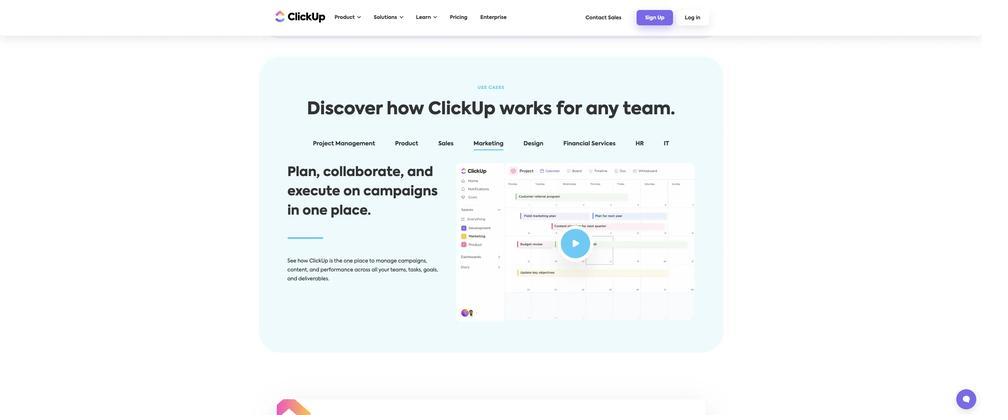 Task type: describe. For each thing, give the bounding box(es) containing it.
place
[[354, 259, 368, 264]]

one inside plan, collaborate, and execute on campaigns in one place.
[[303, 205, 328, 218]]

0 horizontal spatial and
[[288, 277, 297, 282]]

in inside the log in link
[[696, 15, 701, 20]]

group 1618867795.png image
[[456, 163, 695, 321]]

project management button
[[306, 139, 382, 152]]

plan,
[[288, 166, 320, 179]]

log in link
[[677, 10, 709, 25]]

it button
[[657, 139, 677, 152]]

up
[[658, 15, 665, 20]]

manage
[[376, 259, 397, 264]]

collaborate,
[[323, 166, 404, 179]]

pricing
[[450, 15, 468, 20]]

place.
[[331, 205, 371, 218]]

how for discover
[[387, 101, 424, 118]]

any
[[586, 101, 619, 118]]

product button
[[331, 10, 365, 25]]

financial services button
[[557, 139, 623, 152]]

marketing button
[[467, 139, 511, 152]]

your
[[379, 268, 389, 273]]

deliverables.
[[299, 277, 329, 282]]

tasks,
[[409, 268, 422, 273]]

hr button
[[629, 139, 651, 152]]

in inside plan, collaborate, and execute on campaigns in one place.
[[288, 205, 300, 218]]

contact sales button
[[582, 12, 625, 24]]

discover
[[307, 101, 383, 118]]

product for product dropdown button
[[335, 15, 355, 20]]

sign up button
[[637, 10, 673, 25]]

team.
[[623, 101, 675, 118]]

is
[[330, 259, 333, 264]]

sales inside contact sales button
[[608, 15, 622, 20]]

log
[[685, 15, 695, 20]]

project management
[[313, 141, 375, 147]]

sign up
[[646, 15, 665, 20]]

1 horizontal spatial and
[[310, 268, 319, 273]]

the
[[334, 259, 343, 264]]

management
[[336, 141, 375, 147]]

product for product button
[[395, 141, 419, 147]]

to
[[369, 259, 375, 264]]

solutions
[[374, 15, 397, 20]]

design button
[[517, 139, 551, 152]]

marketing
[[474, 141, 504, 147]]

how for see
[[298, 259, 308, 264]]

enterprise link
[[477, 10, 510, 25]]

campaigns,
[[398, 259, 427, 264]]

services
[[592, 141, 616, 147]]

learn button
[[413, 10, 441, 25]]



Task type: locate. For each thing, give the bounding box(es) containing it.
log in
[[685, 15, 701, 20]]

0 horizontal spatial how
[[298, 259, 308, 264]]

0 horizontal spatial one
[[303, 205, 328, 218]]

product
[[335, 15, 355, 20], [395, 141, 419, 147]]

how
[[387, 101, 424, 118], [298, 259, 308, 264]]

product inside button
[[395, 141, 419, 147]]

teams,
[[391, 268, 407, 273]]

1 vertical spatial clickup
[[309, 259, 328, 264]]

0 horizontal spatial clickup
[[309, 259, 328, 264]]

works
[[500, 101, 552, 118]]

on
[[344, 185, 360, 198]]

one down the execute
[[303, 205, 328, 218]]

1 horizontal spatial sales
[[608, 15, 622, 20]]

discover how clickup works for any team.
[[307, 101, 675, 118]]

0 horizontal spatial sales
[[439, 141, 454, 147]]

and inside plan, collaborate, and execute on campaigns in one place.
[[407, 166, 433, 179]]

pricing link
[[447, 10, 471, 25]]

clickup left is
[[309, 259, 328, 264]]

financial services
[[564, 141, 616, 147]]

goals,
[[424, 268, 438, 273]]

2 vertical spatial and
[[288, 277, 297, 282]]

0 vertical spatial one
[[303, 205, 328, 218]]

tab list containing project management
[[280, 139, 702, 152]]

hr
[[636, 141, 644, 147]]

and up campaigns
[[407, 166, 433, 179]]

sales
[[608, 15, 622, 20], [439, 141, 454, 147]]

1 vertical spatial in
[[288, 205, 300, 218]]

1 horizontal spatial how
[[387, 101, 424, 118]]

contact
[[586, 15, 607, 20]]

content,
[[288, 268, 308, 273]]

1 horizontal spatial one
[[344, 259, 353, 264]]

and
[[407, 166, 433, 179], [310, 268, 319, 273], [288, 277, 297, 282]]

enterprise
[[481, 15, 507, 20]]

design
[[524, 141, 544, 147]]

solutions button
[[370, 10, 407, 25]]

one
[[303, 205, 328, 218], [344, 259, 353, 264]]

clickup
[[428, 101, 496, 118], [309, 259, 328, 264]]

plan, collaborate, and execute on campaigns in one place.
[[288, 166, 438, 218]]

for
[[556, 101, 582, 118]]

0 vertical spatial how
[[387, 101, 424, 118]]

it
[[664, 141, 669, 147]]

0 vertical spatial sales
[[608, 15, 622, 20]]

1 horizontal spatial product
[[395, 141, 419, 147]]

0 vertical spatial clickup
[[428, 101, 496, 118]]

product button
[[388, 139, 426, 152]]

sales inside sales "button"
[[439, 141, 454, 147]]

in right log
[[696, 15, 701, 20]]

contact sales
[[586, 15, 622, 20]]

and down content, in the bottom of the page
[[288, 277, 297, 282]]

0 horizontal spatial product
[[335, 15, 355, 20]]

in
[[696, 15, 701, 20], [288, 205, 300, 218]]

sales button
[[431, 139, 461, 152]]

one inside see how clickup is the one place to manage campaigns, content, and performance across all your teams, tasks, goals, and deliverables.
[[344, 259, 353, 264]]

financial
[[564, 141, 590, 147]]

clickup image
[[273, 9, 325, 23]]

in down the execute
[[288, 205, 300, 218]]

clickup for is
[[309, 259, 328, 264]]

product inside dropdown button
[[335, 15, 355, 20]]

campaigns
[[364, 185, 438, 198]]

one right the
[[344, 259, 353, 264]]

0 vertical spatial and
[[407, 166, 433, 179]]

0 vertical spatial product
[[335, 15, 355, 20]]

clickup inside see how clickup is the one place to manage campaigns, content, and performance across all your teams, tasks, goals, and deliverables.
[[309, 259, 328, 264]]

cases
[[489, 86, 505, 90]]

1 vertical spatial product
[[395, 141, 419, 147]]

use
[[478, 86, 487, 90]]

1 horizontal spatial clickup
[[428, 101, 496, 118]]

1 vertical spatial and
[[310, 268, 319, 273]]

1 vertical spatial one
[[344, 259, 353, 264]]

0 vertical spatial in
[[696, 15, 701, 20]]

how inside see how clickup is the one place to manage campaigns, content, and performance across all your teams, tasks, goals, and deliverables.
[[298, 259, 308, 264]]

and up deliverables.
[[310, 268, 319, 273]]

learn
[[416, 15, 431, 20]]

1 vertical spatial how
[[298, 259, 308, 264]]

see how clickup is the one place to manage campaigns, content, and performance across all your teams, tasks, goals, and deliverables.
[[288, 259, 438, 282]]

sign
[[646, 15, 657, 20]]

performance
[[321, 268, 353, 273]]

execute
[[288, 185, 340, 198]]

1 horizontal spatial in
[[696, 15, 701, 20]]

0 horizontal spatial in
[[288, 205, 300, 218]]

all
[[372, 268, 378, 273]]

1 vertical spatial sales
[[439, 141, 454, 147]]

across
[[355, 268, 371, 273]]

see
[[288, 259, 297, 264]]

project
[[313, 141, 334, 147]]

use cases
[[478, 86, 505, 90]]

2 horizontal spatial and
[[407, 166, 433, 179]]

tab list
[[280, 139, 702, 152]]

clickup for works
[[428, 101, 496, 118]]

clickup down use
[[428, 101, 496, 118]]



Task type: vqa. For each thing, say whether or not it's contained in the screenshot.
Chat button
no



